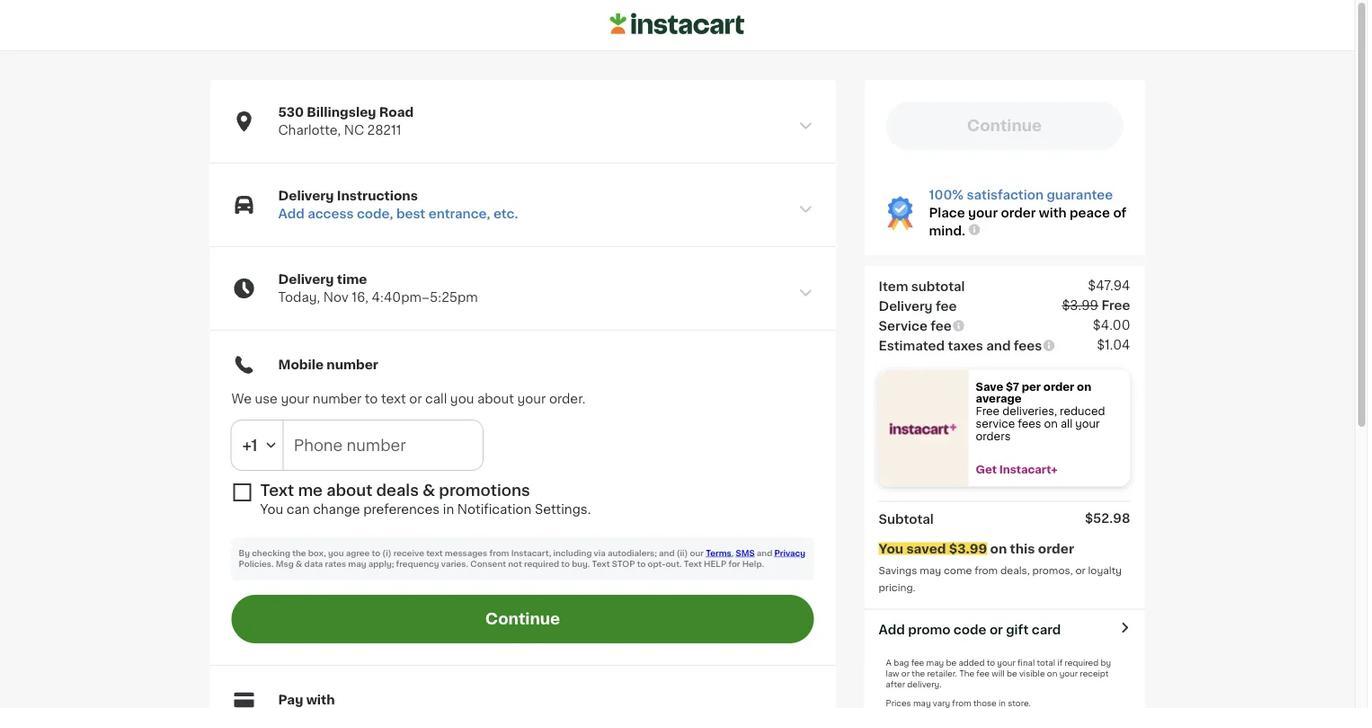 Task type: locate. For each thing, give the bounding box(es) containing it.
1 vertical spatial text
[[426, 550, 443, 558]]

required inside a bag fee may be added to your final total if required by law or the retailer. the fee will be visible on your receipt after delivery.
[[1065, 659, 1099, 667]]

1 horizontal spatial and
[[757, 550, 772, 558]]

delivery for today,
[[278, 273, 334, 286]]

text up can
[[260, 483, 294, 498]]

100% satisfaction guarantee
[[929, 189, 1113, 201]]

in left store.
[[999, 699, 1006, 707]]

0 vertical spatial add
[[278, 208, 304, 220]]

& inside text me about deals & promotions you can change preferences in notification settings.
[[423, 483, 435, 498]]

retailer.
[[927, 670, 957, 678]]

be up retailer.
[[946, 659, 957, 667]]

$47.94
[[1088, 279, 1130, 292]]

in down the promotions
[[443, 503, 454, 516]]

taxes
[[948, 339, 983, 352]]

0 vertical spatial from
[[489, 550, 509, 558]]

opt-
[[648, 560, 666, 569]]

instacart,
[[511, 550, 551, 558]]

nov
[[323, 291, 348, 304]]

may down delivery.
[[913, 699, 931, 707]]

total
[[1037, 659, 1055, 667]]

0 vertical spatial free
[[1102, 299, 1130, 311]]

item subtotal
[[879, 280, 965, 293]]

1 vertical spatial order
[[1043, 381, 1074, 392]]

1 horizontal spatial be
[[1007, 670, 1017, 678]]

number down mobile number
[[313, 393, 362, 405]]

or down bag
[[901, 670, 910, 678]]

you
[[260, 503, 283, 516], [879, 542, 904, 555]]

1 horizontal spatial required
[[1065, 659, 1099, 667]]

& inside by checking the box, you agree to (i) receive text messages from instacart, including via autodialers; and (ii) our terms , sms and privacy policies. msg & data rates may apply; frequency varies. consent not required to buy. text stop to opt-out. text help for help.
[[296, 560, 302, 569]]

0 vertical spatial required
[[524, 560, 559, 569]]

vary
[[933, 699, 950, 707]]

add left "access" at the left of page
[[278, 208, 304, 220]]

you inside by checking the box, you agree to (i) receive text messages from instacart, including via autodialers; and (ii) our terms , sms and privacy policies. msg & data rates may apply; frequency varies. consent not required to buy. text stop to opt-out. text help for help.
[[328, 550, 344, 558]]

0 vertical spatial about
[[477, 393, 514, 405]]

add inside "delivery instructions add access code, best entrance, etc."
[[278, 208, 304, 220]]

0 vertical spatial you
[[260, 503, 283, 516]]

may inside by checking the box, you agree to (i) receive text messages from instacart, including via autodialers; and (ii) our terms , sms and privacy policies. msg & data rates may apply; frequency varies. consent not required to buy. text stop to opt-out. text help for help.
[[348, 560, 366, 569]]

order inside the 'place your order with peace of mind.'
[[1001, 207, 1036, 219]]

1 horizontal spatial from
[[952, 699, 971, 707]]

continue button
[[231, 595, 814, 644]]

number
[[327, 359, 378, 371], [313, 393, 362, 405]]

on inside a bag fee may be added to your final total if required by law or the retailer. the fee will be visible on your receipt after delivery.
[[1047, 670, 1057, 678]]

text
[[381, 393, 406, 405], [426, 550, 443, 558]]

about up change
[[326, 483, 372, 498]]

text down via
[[592, 560, 610, 569]]

you left can
[[260, 503, 283, 516]]

1 horizontal spatial text
[[426, 550, 443, 558]]

saved
[[906, 542, 946, 555]]

1 vertical spatial be
[[1007, 670, 1017, 678]]

road
[[379, 106, 414, 119]]

or left loyalty
[[1075, 566, 1086, 576]]

1 vertical spatial $3.99
[[949, 542, 987, 555]]

messages
[[445, 550, 487, 558]]

your up more info about 100% satisfaction guarantee image
[[968, 207, 998, 219]]

the
[[292, 550, 306, 558], [912, 670, 925, 678]]

from inside by checking the box, you agree to (i) receive text messages from instacart, including via autodialers; and (ii) our terms , sms and privacy policies. msg & data rates may apply; frequency varies. consent not required to buy. text stop to opt-out. text help for help.
[[489, 550, 509, 558]]

place
[[929, 207, 965, 219]]

& right msg
[[296, 560, 302, 569]]

0 vertical spatial &
[[423, 483, 435, 498]]

all
[[1061, 419, 1073, 429]]

1 vertical spatial &
[[296, 560, 302, 569]]

delivery inside "delivery instructions add access code, best entrance, etc."
[[278, 190, 334, 202]]

1 horizontal spatial &
[[423, 483, 435, 498]]

order up promos, on the bottom right of the page
[[1038, 542, 1074, 555]]

& right deals
[[423, 483, 435, 498]]

0 horizontal spatial be
[[946, 659, 957, 667]]

delivery inside delivery time today, nov 16, 4:40pm–5:25pm
[[278, 273, 334, 286]]

0 horizontal spatial free
[[976, 406, 1000, 417]]

on left this
[[990, 542, 1007, 555]]

0 horizontal spatial required
[[524, 560, 559, 569]]

of
[[1113, 207, 1127, 219]]

from right vary
[[952, 699, 971, 707]]

0 vertical spatial fees
[[1014, 339, 1042, 352]]

get instacart+ button
[[969, 464, 1130, 476]]

promos,
[[1032, 566, 1073, 576]]

your down reduced
[[1075, 419, 1100, 429]]

be
[[946, 659, 957, 667], [1007, 670, 1017, 678]]

delivery instructions image
[[798, 201, 814, 218]]

may down agree
[[348, 560, 366, 569]]

service
[[879, 320, 928, 332]]

1 vertical spatial from
[[975, 566, 998, 576]]

1 horizontal spatial add
[[879, 623, 905, 636]]

1 vertical spatial delivery
[[278, 273, 334, 286]]

to up phone number telephone field at the bottom of page
[[365, 393, 378, 405]]

0 horizontal spatial you
[[328, 550, 344, 558]]

may up retailer.
[[926, 659, 944, 667]]

1 vertical spatial the
[[912, 670, 925, 678]]

required
[[524, 560, 559, 569], [1065, 659, 1099, 667]]

not
[[508, 560, 522, 569]]

by
[[239, 550, 250, 558]]

$52.98
[[1085, 512, 1130, 525]]

you up rates
[[328, 550, 344, 558]]

guarantee
[[1047, 189, 1113, 201]]

0 horizontal spatial from
[[489, 550, 509, 558]]

the up delivery.
[[912, 670, 925, 678]]

and up out.
[[659, 550, 675, 558]]

0 vertical spatial delivery
[[278, 190, 334, 202]]

or
[[409, 393, 422, 405], [1075, 566, 1086, 576], [990, 623, 1003, 636], [901, 670, 910, 678]]

on down total
[[1047, 670, 1057, 678]]

$3.99 down $47.94
[[1062, 299, 1098, 311]]

delivery up "access" at the left of page
[[278, 190, 334, 202]]

1 horizontal spatial the
[[912, 670, 925, 678]]

$7
[[1006, 381, 1019, 392]]

the left box,
[[292, 550, 306, 558]]

subtotal
[[911, 280, 965, 293]]

after
[[886, 680, 905, 689]]

deals
[[376, 483, 419, 498]]

free up $4.00
[[1102, 299, 1130, 311]]

order down 100% satisfaction guarantee
[[1001, 207, 1036, 219]]

1 vertical spatial in
[[999, 699, 1006, 707]]

or left call
[[409, 393, 422, 405]]

1 horizontal spatial $3.99
[[1062, 299, 1098, 311]]

text left call
[[381, 393, 406, 405]]

from up consent
[[489, 550, 509, 558]]

0 horizontal spatial &
[[296, 560, 302, 569]]

with
[[1039, 207, 1067, 219], [306, 694, 335, 707]]

time
[[337, 273, 367, 286]]

delivery time image
[[798, 285, 814, 301]]

2 horizontal spatial text
[[684, 560, 702, 569]]

your left order.
[[517, 393, 546, 405]]

from down you saved $3.99 on this order
[[975, 566, 998, 576]]

about right call
[[477, 393, 514, 405]]

free up service
[[976, 406, 1000, 417]]

policies.
[[239, 560, 274, 569]]

via
[[594, 550, 606, 558]]

you up savings at the bottom of the page
[[879, 542, 904, 555]]

may down saved
[[920, 566, 941, 576]]

delivery
[[278, 190, 334, 202], [278, 273, 334, 286], [879, 300, 933, 312]]

0 vertical spatial with
[[1039, 207, 1067, 219]]

number right 'mobile'
[[327, 359, 378, 371]]

2 horizontal spatial from
[[975, 566, 998, 576]]

prices may vary from those in store.
[[886, 699, 1031, 707]]

required down instacart,
[[524, 560, 559, 569]]

peace
[[1070, 207, 1110, 219]]

or left gift
[[990, 623, 1003, 636]]

free
[[1102, 299, 1130, 311], [976, 406, 1000, 417]]

2 vertical spatial from
[[952, 699, 971, 707]]

help
[[704, 560, 726, 569]]

order
[[1001, 207, 1036, 219], [1043, 381, 1074, 392], [1038, 542, 1074, 555]]

0 horizontal spatial in
[[443, 503, 454, 516]]

on up reduced
[[1077, 381, 1091, 392]]

required up receipt
[[1065, 659, 1099, 667]]

average
[[976, 394, 1022, 404]]

satisfaction
[[967, 189, 1044, 201]]

can
[[287, 503, 310, 516]]

0 vertical spatial the
[[292, 550, 306, 558]]

you inside text me about deals & promotions you can change preferences in notification settings.
[[260, 503, 283, 516]]

to down the autodialers;
[[637, 560, 646, 569]]

$3.99 up come
[[949, 542, 987, 555]]

in
[[443, 503, 454, 516], [999, 699, 1006, 707]]

1 vertical spatial you
[[328, 550, 344, 558]]

receipt
[[1080, 670, 1109, 678]]

you right call
[[450, 393, 474, 405]]

fee
[[936, 300, 957, 312], [931, 320, 952, 332], [911, 659, 924, 667], [976, 670, 990, 678]]

deals,
[[1000, 566, 1030, 576]]

code,
[[357, 208, 393, 220]]

0 horizontal spatial $3.99
[[949, 542, 987, 555]]

1 vertical spatial fees
[[1018, 419, 1041, 429]]

1 vertical spatial required
[[1065, 659, 1099, 667]]

in inside text me about deals & promotions you can change preferences in notification settings.
[[443, 503, 454, 516]]

stop
[[612, 560, 635, 569]]

be right will
[[1007, 670, 1017, 678]]

0 vertical spatial be
[[946, 659, 957, 667]]

savings
[[879, 566, 917, 576]]

delivery up service
[[879, 300, 933, 312]]

text up frequency
[[426, 550, 443, 558]]

1 horizontal spatial with
[[1039, 207, 1067, 219]]

receive
[[393, 550, 424, 558]]

and right taxes
[[986, 339, 1011, 352]]

1 vertical spatial about
[[326, 483, 372, 498]]

from inside savings may come from deals, promos, or loyalty pricing.
[[975, 566, 998, 576]]

16,
[[352, 291, 368, 304]]

0 horizontal spatial about
[[326, 483, 372, 498]]

1 vertical spatial with
[[306, 694, 335, 707]]

instructions
[[337, 190, 418, 202]]

0 horizontal spatial you
[[260, 503, 283, 516]]

may inside savings may come from deals, promos, or loyalty pricing.
[[920, 566, 941, 576]]

frequency
[[396, 560, 439, 569]]

0 vertical spatial in
[[443, 503, 454, 516]]

1 horizontal spatial free
[[1102, 299, 1130, 311]]

including
[[553, 550, 592, 558]]

to inside a bag fee may be added to your final total if required by law or the retailer. the fee will be visible on your receipt after delivery.
[[987, 659, 995, 667]]

28211
[[367, 124, 401, 137]]

savings may come from deals, promos, or loyalty pricing.
[[879, 566, 1124, 592]]

charlotte,
[[278, 124, 341, 137]]

me
[[298, 483, 323, 498]]

0 horizontal spatial text
[[260, 483, 294, 498]]

1 vertical spatial you
[[879, 542, 904, 555]]

with down guarantee
[[1039, 207, 1067, 219]]

your down if on the right of page
[[1059, 670, 1078, 678]]

1 vertical spatial add
[[879, 623, 905, 636]]

with right the pay
[[306, 694, 335, 707]]

0 horizontal spatial the
[[292, 550, 306, 558]]

fees up per
[[1014, 339, 1042, 352]]

Phone number telephone field
[[283, 421, 483, 470]]

text down our
[[684, 560, 702, 569]]

0 horizontal spatial and
[[659, 550, 675, 558]]

and
[[986, 339, 1011, 352], [659, 550, 675, 558], [757, 550, 772, 558]]

0 vertical spatial text
[[381, 393, 406, 405]]

0 vertical spatial you
[[450, 393, 474, 405]]

to down including
[[561, 560, 570, 569]]

2 vertical spatial order
[[1038, 542, 1074, 555]]

&
[[423, 483, 435, 498], [296, 560, 302, 569]]

to up will
[[987, 659, 995, 667]]

subtotal
[[879, 513, 934, 525]]

change
[[313, 503, 360, 516]]

0 horizontal spatial add
[[278, 208, 304, 220]]

0 vertical spatial order
[[1001, 207, 1036, 219]]

add up a
[[879, 623, 905, 636]]

place your order with peace of mind.
[[929, 207, 1127, 237]]

(ii)
[[677, 550, 688, 558]]

delivery fee
[[879, 300, 957, 312]]

from for prices may vary from those in store.
[[952, 699, 971, 707]]

deliveries,
[[1002, 406, 1057, 417]]

delivery up today,
[[278, 273, 334, 286]]

0 horizontal spatial with
[[306, 694, 335, 707]]

and up help.
[[757, 550, 772, 558]]

1 vertical spatial free
[[976, 406, 1000, 417]]

fees down deliveries,
[[1018, 419, 1041, 429]]

loyalty
[[1088, 566, 1122, 576]]

nc
[[344, 124, 364, 137]]

order right per
[[1043, 381, 1074, 392]]



Task type: vqa. For each thing, say whether or not it's contained in the screenshot.
99 related to 19
no



Task type: describe. For each thing, give the bounding box(es) containing it.
by
[[1101, 659, 1111, 667]]

delivery.
[[907, 680, 942, 689]]

530
[[278, 106, 304, 119]]

varies.
[[441, 560, 468, 569]]

estimated
[[879, 339, 945, 352]]

service
[[976, 419, 1015, 429]]

text inside by checking the box, you agree to (i) receive text messages from instacart, including via autodialers; and (ii) our terms , sms and privacy policies. msg & data rates may apply; frequency varies. consent not required to buy. text stop to opt-out. text help for help.
[[426, 550, 443, 558]]

rates
[[325, 560, 346, 569]]

$1.04
[[1097, 338, 1130, 351]]

mobile
[[278, 359, 324, 371]]

your up will
[[997, 659, 1016, 667]]

from for savings may come from deals, promos, or loyalty pricing.
[[975, 566, 998, 576]]

store.
[[1008, 699, 1031, 707]]

fees inside save $7 per order on average free deliveries, reduced service fees on all your orders
[[1018, 419, 1041, 429]]

1 horizontal spatial in
[[999, 699, 1006, 707]]

to left (i)
[[372, 550, 380, 558]]

on left 'all'
[[1044, 419, 1058, 429]]

more info about 100% satisfaction guarantee image
[[967, 223, 981, 237]]

your inside the 'place your order with peace of mind.'
[[968, 207, 998, 219]]

,
[[731, 550, 734, 558]]

privacy link
[[774, 550, 805, 558]]

1 horizontal spatial about
[[477, 393, 514, 405]]

required inside by checking the box, you agree to (i) receive text messages from instacart, including via autodialers; and (ii) our terms , sms and privacy policies. msg & data rates may apply; frequency varies. consent not required to buy. text stop to opt-out. text help for help.
[[524, 560, 559, 569]]

or inside button
[[990, 623, 1003, 636]]

fee down the subtotal
[[936, 300, 957, 312]]

billingsley
[[307, 106, 376, 119]]

the inside a bag fee may be added to your final total if required by law or the retailer. the fee will be visible on your receipt after delivery.
[[912, 670, 925, 678]]

fee right bag
[[911, 659, 924, 667]]

sms
[[736, 550, 755, 558]]

checking
[[252, 550, 290, 558]]

instacart+
[[999, 465, 1058, 475]]

notification
[[457, 503, 532, 516]]

reduced
[[1060, 406, 1105, 417]]

orders
[[976, 431, 1011, 441]]

msg
[[276, 560, 294, 569]]

text me about deals & promotions you can change preferences in notification settings.
[[260, 483, 591, 516]]

we
[[231, 393, 252, 405]]

a
[[886, 659, 892, 667]]

access
[[308, 208, 354, 220]]

fee left will
[[976, 670, 990, 678]]

with inside the 'place your order with peace of mind.'
[[1039, 207, 1067, 219]]

may inside a bag fee may be added to your final total if required by law or the retailer. the fee will be visible on your receipt after delivery.
[[926, 659, 944, 667]]

or inside savings may come from deals, promos, or loyalty pricing.
[[1075, 566, 1086, 576]]

box,
[[308, 550, 326, 558]]

add inside button
[[879, 623, 905, 636]]

out.
[[666, 560, 682, 569]]

entrance,
[[428, 208, 490, 220]]

by checking the box, you agree to (i) receive text messages from instacart, including via autodialers; and (ii) our terms , sms and privacy policies. msg & data rates may apply; frequency varies. consent not required to buy. text stop to opt-out. text help for help.
[[239, 550, 805, 569]]

add promo code or gift card
[[879, 623, 1061, 636]]

or inside a bag fee may be added to your final total if required by law or the retailer. the fee will be visible on your receipt after delivery.
[[901, 670, 910, 678]]

data
[[304, 560, 323, 569]]

this
[[1010, 542, 1035, 555]]

promo
[[908, 623, 950, 636]]

2 vertical spatial delivery
[[879, 300, 933, 312]]

prices
[[886, 699, 911, 707]]

delivery time today, nov 16, 4:40pm–5:25pm
[[278, 273, 478, 304]]

delivery for add
[[278, 190, 334, 202]]

about inside text me about deals & promotions you can change preferences in notification settings.
[[326, 483, 372, 498]]

$3.99 free
[[1062, 299, 1130, 311]]

a bag fee may be added to your final total if required by law or the retailer. the fee will be visible on your receipt after delivery.
[[886, 659, 1111, 689]]

fee up estimated taxes and fees
[[931, 320, 952, 332]]

$4.00
[[1093, 319, 1130, 331]]

pay with
[[278, 694, 335, 707]]

bag
[[894, 659, 909, 667]]

order.
[[549, 393, 585, 405]]

autodialers;
[[608, 550, 657, 558]]

agree
[[346, 550, 370, 558]]

home image
[[610, 10, 745, 37]]

free inside save $7 per order on average free deliveries, reduced service fees on all your orders
[[976, 406, 1000, 417]]

use
[[255, 393, 278, 405]]

get
[[976, 465, 997, 475]]

promotions
[[439, 483, 530, 498]]

mobile number
[[278, 359, 378, 371]]

buy.
[[572, 560, 590, 569]]

added
[[959, 659, 985, 667]]

1 horizontal spatial text
[[592, 560, 610, 569]]

apply;
[[368, 560, 394, 569]]

terms link
[[706, 550, 731, 558]]

service fee
[[879, 320, 952, 332]]

code
[[954, 623, 986, 636]]

continue
[[485, 612, 560, 627]]

1 horizontal spatial you
[[450, 393, 474, 405]]

text inside text me about deals & promotions you can change preferences in notification settings.
[[260, 483, 294, 498]]

etc.
[[493, 208, 518, 220]]

help.
[[742, 560, 764, 569]]

0 horizontal spatial text
[[381, 393, 406, 405]]

the
[[959, 670, 974, 678]]

privacy
[[774, 550, 805, 558]]

sms link
[[736, 550, 755, 558]]

1 horizontal spatial you
[[879, 542, 904, 555]]

save $7 per order on average free deliveries, reduced service fees on all your orders
[[976, 381, 1108, 441]]

pricing.
[[879, 582, 915, 592]]

your right use
[[281, 393, 309, 405]]

terms
[[706, 550, 731, 558]]

the inside by checking the box, you agree to (i) receive text messages from instacart, including via autodialers; and (ii) our terms , sms and privacy policies. msg & data rates may apply; frequency varies. consent not required to buy. text stop to opt-out. text help for help.
[[292, 550, 306, 558]]

2 horizontal spatial and
[[986, 339, 1011, 352]]

Select a country button
[[231, 421, 283, 470]]

100%
[[929, 189, 964, 201]]

(i)
[[382, 550, 391, 558]]

those
[[973, 699, 997, 707]]

per
[[1022, 381, 1041, 392]]

your inside save $7 per order on average free deliveries, reduced service fees on all your orders
[[1075, 419, 1100, 429]]

item
[[879, 280, 908, 293]]

1 vertical spatial number
[[313, 393, 362, 405]]

estimated taxes and fees
[[879, 339, 1042, 352]]

0 vertical spatial number
[[327, 359, 378, 371]]

order inside save $7 per order on average free deliveries, reduced service fees on all your orders
[[1043, 381, 1074, 392]]

settings.
[[535, 503, 591, 516]]

visible
[[1019, 670, 1045, 678]]

0 vertical spatial $3.99
[[1062, 299, 1098, 311]]

delivery address image
[[798, 118, 814, 134]]

gift
[[1006, 623, 1029, 636]]



